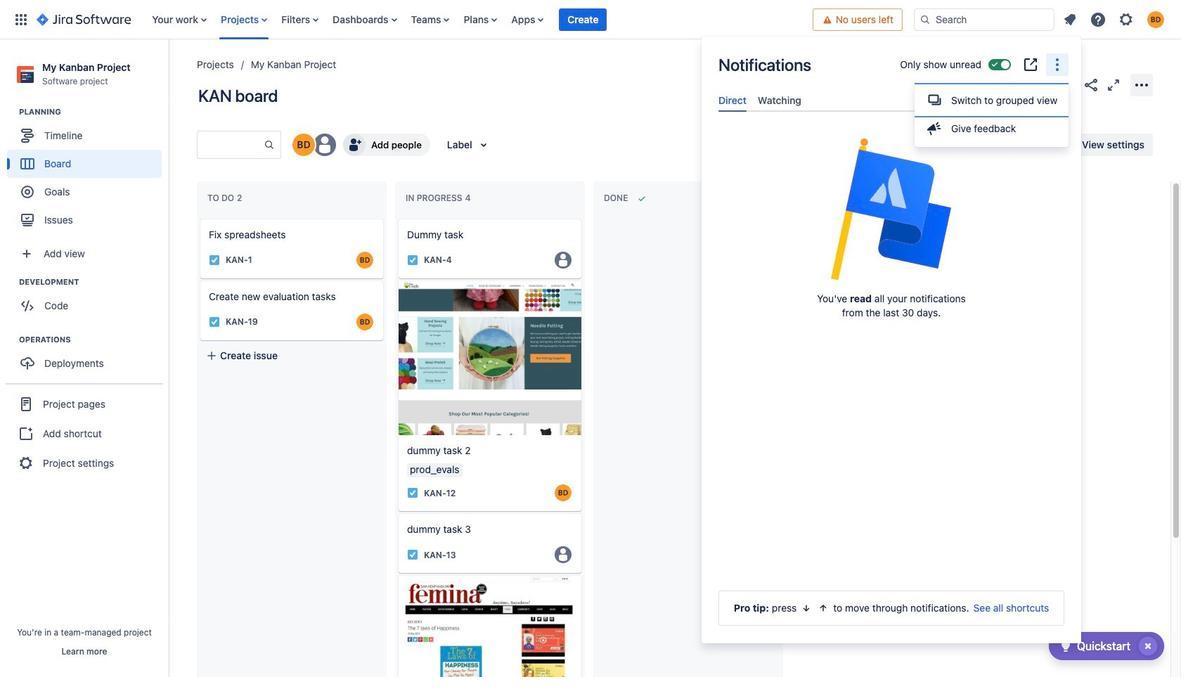 Task type: describe. For each thing, give the bounding box(es) containing it.
primary element
[[8, 0, 813, 39]]

goal image
[[21, 186, 34, 198]]

more actions image
[[1134, 76, 1151, 93]]

Search field
[[914, 8, 1055, 31]]

help image
[[1090, 11, 1107, 28]]

group for development icon
[[7, 277, 168, 324]]

arrow up image
[[818, 603, 830, 614]]

dismiss quickstart image
[[1137, 635, 1160, 658]]

operations image
[[2, 331, 19, 348]]

more image
[[1049, 56, 1066, 73]]

add people image
[[346, 136, 363, 153]]

settings image
[[1118, 11, 1135, 28]]

in progress element
[[406, 193, 474, 203]]

your profile and settings image
[[1148, 11, 1165, 28]]

search image
[[920, 14, 931, 25]]

0 horizontal spatial list
[[145, 0, 813, 39]]

check image
[[1058, 638, 1075, 655]]

sidebar element
[[0, 39, 169, 677]]

to do element
[[207, 193, 245, 203]]

open notifications in a new tab image
[[1023, 56, 1040, 73]]

arrow down image
[[801, 603, 813, 614]]

import image
[[893, 136, 910, 153]]

create issue image
[[389, 210, 406, 226]]

development image
[[2, 274, 19, 291]]



Task type: vqa. For each thing, say whether or not it's contained in the screenshot.
the Jira image
no



Task type: locate. For each thing, give the bounding box(es) containing it.
tab list
[[713, 89, 1071, 112]]

heading for operations icon's group
[[19, 334, 168, 345]]

1 heading from the top
[[19, 106, 168, 118]]

None search field
[[914, 8, 1055, 31]]

3 heading from the top
[[19, 334, 168, 345]]

1 horizontal spatial list
[[1058, 7, 1173, 32]]

Search this board text field
[[198, 132, 264, 158]]

2 vertical spatial heading
[[19, 334, 168, 345]]

tab panel
[[713, 112, 1071, 125]]

list item
[[559, 0, 607, 39]]

jira software image
[[37, 11, 131, 28], [37, 11, 131, 28]]

enter full screen image
[[1106, 76, 1123, 93]]

1 vertical spatial heading
[[19, 277, 168, 288]]

planning image
[[2, 104, 19, 120]]

task image
[[209, 255, 220, 266], [407, 255, 419, 266], [209, 317, 220, 328], [407, 488, 419, 499], [407, 550, 419, 561]]

0 vertical spatial heading
[[19, 106, 168, 118]]

banner
[[0, 0, 1182, 39]]

create issue image
[[191, 210, 207, 226]]

group
[[915, 82, 1069, 147], [7, 106, 168, 239], [7, 277, 168, 324], [7, 334, 168, 382], [6, 383, 163, 483]]

group for operations icon
[[7, 334, 168, 382]]

sidebar navigation image
[[153, 56, 184, 84]]

heading
[[19, 106, 168, 118], [19, 277, 168, 288], [19, 334, 168, 345]]

2 heading from the top
[[19, 277, 168, 288]]

appswitcher icon image
[[13, 11, 30, 28]]

heading for planning image's group
[[19, 106, 168, 118]]

star kan board image
[[1061, 76, 1078, 93]]

group for planning image
[[7, 106, 168, 239]]

heading for development icon's group
[[19, 277, 168, 288]]

dialog
[[702, 37, 1082, 644]]

list
[[145, 0, 813, 39], [1058, 7, 1173, 32]]

notifications image
[[1062, 11, 1079, 28]]



